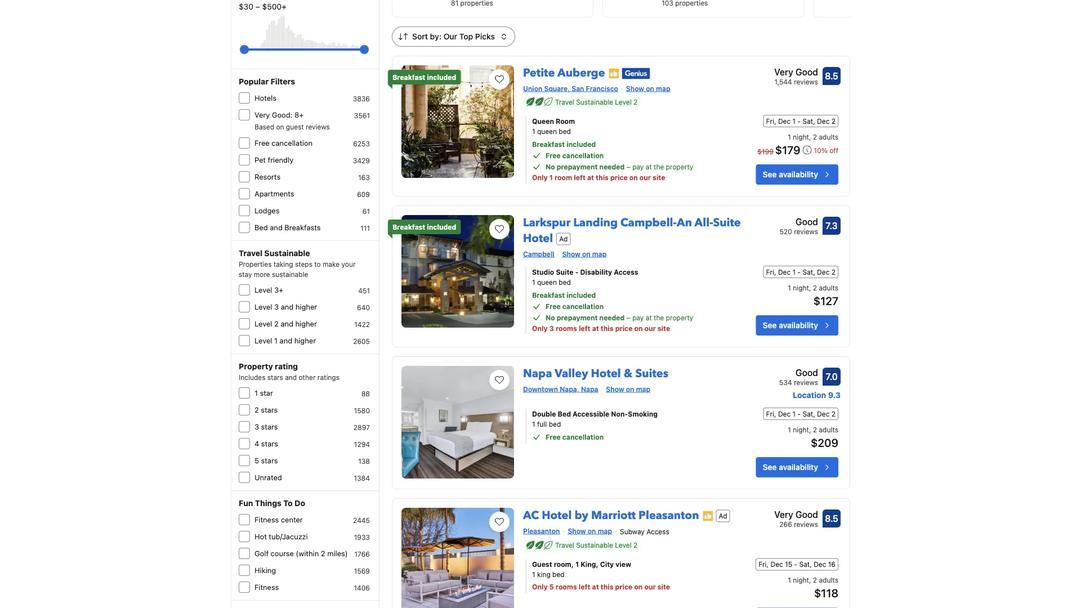 Task type: vqa. For each thing, say whether or not it's contained in the screenshot.


Task type: locate. For each thing, give the bounding box(es) containing it.
level left 3+
[[255, 286, 272, 294]]

access
[[614, 268, 638, 276], [647, 528, 669, 536]]

show on map for downtown napa, napa
[[606, 385, 650, 393]]

queen for petite auberge
[[537, 127, 557, 135]]

travel sustainable level 2 up king,
[[555, 541, 638, 549]]

travel sustainable level 2 down francisco
[[555, 98, 638, 106]]

show
[[626, 84, 644, 92], [562, 250, 581, 258], [606, 385, 624, 393], [568, 527, 586, 535]]

1 queen bed breakfast included down room
[[532, 127, 596, 148]]

0 vertical spatial 1 queen bed breakfast included
[[532, 127, 596, 148]]

site down guest room, 1 king, city view link on the bottom
[[658, 583, 670, 591]]

2 vertical spatial only
[[532, 583, 548, 591]]

good element for 7.0
[[779, 366, 818, 380]]

2 vertical spatial this
[[601, 583, 614, 591]]

pay for auberge
[[633, 163, 644, 171]]

petite
[[523, 65, 555, 81]]

2 inside 1 night , 2 adults $118
[[813, 576, 817, 584]]

2 see availability link from the top
[[756, 315, 839, 336]]

- up 1 night , 2 adults $127
[[798, 268, 801, 276]]

see availability link down the $179 at the top right of page
[[756, 164, 839, 185]]

non-
[[611, 410, 628, 418]]

our inside guest room, 1 king, city view 1 king bed only 5 rooms left at this price on our site
[[645, 583, 656, 591]]

609
[[357, 190, 370, 198]]

$209
[[811, 436, 839, 449]]

san
[[572, 84, 584, 92]]

0 vertical spatial 8.5
[[825, 71, 838, 81]]

fri, dec 1 - sat, dec 2 for larkspur landing campbell-an all-suite hotel
[[766, 268, 836, 276]]

scored 7.3 element
[[823, 217, 841, 235]]

travel up properties
[[239, 249, 262, 258]]

3 , from the top
[[809, 426, 811, 434]]

night inside 1 night , 2 adults $209
[[793, 426, 809, 434]]

show for campbell
[[562, 250, 581, 258]]

all-
[[695, 215, 713, 231]]

the down studio suite - disability access link
[[654, 314, 664, 322]]

hot
[[255, 532, 267, 541]]

0 vertical spatial travel sustainable level 2
[[555, 98, 638, 106]]

union square, san francisco
[[523, 84, 618, 92]]

– up only 1 room left at this price on our site
[[627, 163, 631, 171]]

bed down lodges
[[255, 223, 268, 232]]

very good element
[[774, 65, 818, 79], [774, 508, 818, 521]]

0 vertical spatial this
[[596, 173, 609, 181]]

$179
[[775, 143, 801, 156]]

0 vertical spatial –
[[256, 2, 260, 11]]

1 inside 1 night , 2 adults $118
[[788, 576, 791, 584]]

dec
[[778, 117, 791, 125], [817, 117, 830, 125], [778, 268, 791, 276], [817, 268, 830, 276], [778, 410, 791, 418], [817, 410, 830, 418], [771, 561, 783, 568], [814, 561, 826, 568]]

1 queen bed breakfast included for petite
[[532, 127, 596, 148]]

2 only from the top
[[532, 324, 548, 332]]

2 prepayment from the top
[[557, 314, 598, 322]]

2 vertical spatial see
[[763, 463, 777, 472]]

breakfast included
[[393, 73, 456, 81], [393, 223, 456, 231]]

, inside 1 night , 2 adults $209
[[809, 426, 811, 434]]

1 vertical spatial higher
[[295, 320, 317, 328]]

very up based
[[255, 111, 270, 119]]

adults up "10% off"
[[819, 133, 839, 141]]

breakfast right the 111
[[393, 223, 425, 231]]

0 vertical spatial property
[[666, 163, 693, 171]]

francisco
[[586, 84, 618, 92]]

1 inside 1 night , 2 adults $127
[[788, 284, 791, 292]]

map down ac hotel by marriott pleasanton
[[598, 527, 612, 535]]

$127
[[814, 294, 839, 307]]

at right room
[[587, 173, 594, 181]]

suite right 'studio'
[[556, 268, 574, 276]]

see availability down the $179 at the top right of page
[[763, 170, 818, 179]]

1 vertical spatial 3
[[550, 324, 554, 332]]

2 vertical spatial travel
[[555, 541, 574, 549]]

fun things to do
[[239, 499, 305, 508]]

this property is part of our preferred partner program. it's committed to providing excellent service and good value. it'll pay us a higher commission if you make a booking. image
[[609, 68, 620, 79], [703, 511, 714, 522]]

fitness for fitness center
[[255, 516, 279, 524]]

0 vertical spatial pleasanton
[[639, 508, 699, 523]]

access right disability
[[614, 268, 638, 276]]

good element up location on the right
[[779, 366, 818, 380]]

fitness down things
[[255, 516, 279, 524]]

the down "queen room" link
[[654, 163, 664, 171]]

level up "queen room" link
[[615, 98, 632, 106]]

queen down 'studio'
[[537, 278, 557, 286]]

scored 8.5 element for ac hotel by marriott pleasanton
[[823, 510, 841, 528]]

0 vertical spatial fri, dec 1 - sat, dec 2
[[766, 117, 836, 125]]

see availability for larkspur landing campbell-an all-suite hotel
[[763, 321, 818, 330]]

napa valley hotel & suites image
[[402, 366, 514, 479]]

show on map up "queen room" link
[[626, 84, 670, 92]]

2 the from the top
[[654, 314, 664, 322]]

2 night from the top
[[793, 284, 809, 292]]

1 vertical spatial see
[[763, 321, 777, 330]]

ac hotel by marriott pleasanton
[[523, 508, 699, 523]]

sat, for larkspur landing campbell-an all-suite hotel
[[803, 268, 815, 276]]

petite auberge image
[[402, 65, 514, 178]]

breakfast down queen room
[[532, 141, 565, 148]]

adults inside 1 night , 2 adults $127
[[819, 284, 839, 292]]

at down king,
[[592, 583, 599, 591]]

2 fri, dec 1 - sat, dec 2 from the top
[[766, 268, 836, 276]]

group
[[244, 41, 364, 59]]

1 vertical spatial very good element
[[774, 508, 818, 521]]

travel down union square, san francisco at top
[[555, 98, 574, 106]]

guest
[[286, 123, 304, 131]]

3 good from the top
[[796, 367, 818, 378]]

night inside 1 night , 2 adults $118
[[793, 576, 809, 584]]

1 vertical spatial fri, dec 1 - sat, dec 2
[[766, 268, 836, 276]]

bed down studio suite - disability access
[[559, 278, 571, 286]]

1 travel sustainable level 2 from the top
[[555, 98, 638, 106]]

3 for rooms
[[550, 324, 554, 332]]

good
[[796, 67, 818, 77], [796, 217, 818, 227], [796, 367, 818, 378], [796, 509, 818, 520]]

2 vertical spatial price
[[615, 583, 633, 591]]

good inside 'good 520 reviews'
[[796, 217, 818, 227]]

night inside 1 night , 2 adults $127
[[793, 284, 809, 292]]

1 pay from the top
[[633, 163, 644, 171]]

adults up $127
[[819, 284, 839, 292]]

level up level 1 and higher
[[255, 320, 272, 328]]

0 vertical spatial higher
[[296, 303, 317, 311]]

10%
[[814, 147, 828, 155]]

2 inside 1 night , 2 adults $209
[[813, 426, 817, 434]]

adults for $127
[[819, 284, 839, 292]]

travel sustainable level 2
[[555, 98, 638, 106], [555, 541, 638, 549]]

0 vertical spatial only
[[532, 173, 548, 181]]

3 only from the top
[[532, 583, 548, 591]]

1 very good element from the top
[[774, 65, 818, 79]]

0 vertical spatial see availability link
[[756, 164, 839, 185]]

travel inside travel sustainable properties taking steps to make your stay more sustainable
[[239, 249, 262, 258]]

pet
[[255, 156, 266, 164]]

this down 'city'
[[601, 583, 614, 591]]

1 horizontal spatial access
[[647, 528, 669, 536]]

1 horizontal spatial 5
[[550, 583, 554, 591]]

reviews inside very good 1,544 reviews
[[794, 78, 818, 86]]

travel for ac
[[555, 541, 574, 549]]

the
[[654, 163, 664, 171], [654, 314, 664, 322]]

1 see availability from the top
[[763, 170, 818, 179]]

map for downtown napa, napa
[[636, 385, 650, 393]]

breakfast included for larkspur
[[393, 223, 456, 231]]

1 fitness from the top
[[255, 516, 279, 524]]

sort by: our top picks
[[412, 32, 495, 41]]

king
[[537, 571, 551, 579]]

rooms down room,
[[556, 583, 577, 591]]

make
[[323, 260, 340, 268]]

our
[[444, 32, 457, 41]]

very
[[774, 67, 793, 77], [255, 111, 270, 119], [774, 509, 793, 520]]

price up 'landing'
[[610, 173, 628, 181]]

hiking
[[255, 566, 276, 575]]

cancellation down the based on guest reviews
[[272, 139, 313, 147]]

higher for level 3 and higher
[[296, 303, 317, 311]]

4 good from the top
[[796, 509, 818, 520]]

bed
[[255, 223, 268, 232], [558, 410, 571, 418]]

1 vertical spatial only
[[532, 324, 548, 332]]

show on map for campbell
[[562, 250, 607, 258]]

3 night from the top
[[793, 426, 809, 434]]

site for auberge
[[653, 173, 665, 181]]

2 , from the top
[[809, 284, 811, 292]]

reviews right 1,544
[[794, 78, 818, 86]]

– up only 3 rooms left at this price on our site
[[627, 314, 631, 322]]

0 vertical spatial site
[[653, 173, 665, 181]]

level for level 1 and higher
[[255, 336, 272, 345]]

1 availability from the top
[[779, 170, 818, 179]]

course
[[271, 549, 294, 558]]

0 vertical spatial this property is part of our preferred partner program. it's committed to providing excellent service and good value. it'll pay us a higher commission if you make a booking. image
[[609, 68, 620, 79]]

show for downtown napa, napa
[[606, 385, 624, 393]]

1 night , 2 adults $127
[[788, 284, 839, 307]]

adults for $209
[[819, 426, 839, 434]]

0 vertical spatial 3
[[274, 303, 279, 311]]

1 vertical spatial needed
[[600, 314, 625, 322]]

suites
[[635, 366, 669, 382]]

night for $209
[[793, 426, 809, 434]]

2 very good element from the top
[[774, 508, 818, 521]]

left inside guest room, 1 king, city view 1 king bed only 5 rooms left at this price on our site
[[579, 583, 590, 591]]

napa
[[523, 366, 552, 382], [581, 385, 598, 393]]

this inside guest room, 1 king, city view 1 king bed only 5 rooms left at this price on our site
[[601, 583, 614, 591]]

sat, up 1 night , 2 adults
[[803, 117, 815, 125]]

only inside guest room, 1 king, city view 1 king bed only 5 rooms left at this price on our site
[[532, 583, 548, 591]]

availability for petite auberge
[[779, 170, 818, 179]]

266
[[780, 520, 792, 528]]

1 vertical spatial no prepayment needed – pay at the property
[[546, 314, 693, 322]]

7.3
[[826, 220, 838, 231]]

2 pay from the top
[[633, 314, 644, 322]]

2 vertical spatial availability
[[779, 463, 818, 472]]

1 vertical spatial 1 queen bed breakfast included
[[532, 278, 596, 299]]

very good: 8+
[[255, 111, 304, 119]]

and down level 3 and higher
[[281, 320, 293, 328]]

2 breakfast included from the top
[[393, 223, 456, 231]]

availability down the $179 at the top right of page
[[779, 170, 818, 179]]

pay up only 3 rooms left at this price on our site
[[633, 314, 644, 322]]

2 property from the top
[[666, 314, 693, 322]]

good element
[[780, 215, 818, 229], [779, 366, 818, 380]]

no prepayment needed – pay at the property up only 3 rooms left at this price on our site
[[546, 314, 693, 322]]

travel up room,
[[555, 541, 574, 549]]

0 horizontal spatial bed
[[255, 223, 268, 232]]

, inside 1 night , 2 adults $127
[[809, 284, 811, 292]]

1 see availability link from the top
[[756, 164, 839, 185]]

1 vertical spatial prepayment
[[557, 314, 598, 322]]

4 adults from the top
[[819, 576, 839, 584]]

higher down level 2 and higher
[[294, 336, 316, 345]]

rooms
[[556, 324, 577, 332], [556, 583, 577, 591]]

guest room, 1 king, city view 1 king bed only 5 rooms left at this price on our site
[[532, 561, 670, 591]]

2 vertical spatial hotel
[[542, 508, 572, 523]]

4 , from the top
[[809, 576, 811, 584]]

at up napa valley hotel & suites link
[[592, 324, 599, 332]]

availability
[[779, 170, 818, 179], [779, 321, 818, 330], [779, 463, 818, 472]]

2 see availability from the top
[[763, 321, 818, 330]]

very inside very good 1,544 reviews
[[774, 67, 793, 77]]

1 only from the top
[[532, 173, 548, 181]]

1 vertical spatial 5
[[550, 583, 554, 591]]

0 horizontal spatial 3
[[255, 423, 259, 431]]

needed up only 1 room left at this price on our site
[[600, 163, 625, 171]]

show for union square, san francisco
[[626, 84, 644, 92]]

1 scored 8.5 element from the top
[[823, 67, 841, 85]]

1 fri, dec 1 - sat, dec 2 from the top
[[766, 117, 836, 125]]

pet friendly
[[255, 156, 294, 164]]

1 good from the top
[[796, 67, 818, 77]]

includes
[[239, 373, 266, 381]]

(within
[[296, 549, 319, 558]]

2 queen from the top
[[537, 278, 557, 286]]

0 vertical spatial this property is part of our preferred partner program. it's committed to providing excellent service and good value. it'll pay us a higher commission if you make a booking. image
[[609, 68, 620, 79]]

0 vertical spatial scored 8.5 element
[[823, 67, 841, 85]]

level for level 3 and higher
[[255, 303, 272, 311]]

free
[[255, 139, 270, 147], [546, 151, 561, 159], [546, 302, 561, 310], [546, 433, 561, 441]]

breakfasts
[[285, 223, 321, 232]]

and down rating
[[285, 373, 297, 381]]

, for $118
[[809, 576, 811, 584]]

1 vertical spatial property
[[666, 314, 693, 322]]

1 breakfast included from the top
[[393, 73, 456, 81]]

see availability down 1 night , 2 adults $127
[[763, 321, 818, 330]]

1 vertical spatial see availability
[[763, 321, 818, 330]]

on inside guest room, 1 king, city view 1 king bed only 5 rooms left at this price on our site
[[634, 583, 643, 591]]

1 property from the top
[[666, 163, 693, 171]]

show on map
[[626, 84, 670, 92], [562, 250, 607, 258], [606, 385, 650, 393], [568, 527, 612, 535]]

2 no prepayment needed – pay at the property from the top
[[546, 314, 693, 322]]

site up campbell-
[[653, 173, 665, 181]]

2 vertical spatial –
[[627, 314, 631, 322]]

1 vertical spatial pay
[[633, 314, 644, 322]]

genius discounts available at this property. image
[[622, 68, 650, 79], [622, 68, 650, 79]]

scored 8.5 element right very good 266 reviews
[[823, 510, 841, 528]]

good element left 7.3
[[780, 215, 818, 229]]

cancellation down accessible
[[562, 433, 604, 441]]

111
[[361, 224, 370, 232]]

0 vertical spatial queen
[[537, 127, 557, 135]]

this property is part of our preferred partner program. it's committed to providing excellent service and good value. it'll pay us a higher commission if you make a booking. image
[[609, 68, 620, 79], [703, 511, 714, 522]]

left for auberge
[[574, 173, 586, 181]]

5 down the king
[[550, 583, 554, 591]]

our up suites
[[645, 324, 656, 332]]

travel for petite
[[555, 98, 574, 106]]

2 vertical spatial our
[[645, 583, 656, 591]]

availability down 1 night , 2 adults $127
[[779, 321, 818, 330]]

2 vertical spatial very
[[774, 509, 793, 520]]

properties
[[239, 260, 272, 268]]

very inside very good 266 reviews
[[774, 509, 793, 520]]

- for larkspur landing campbell-an all-suite hotel
[[798, 268, 801, 276]]

and inside property rating includes stars and other ratings
[[285, 373, 297, 381]]

0 vertical spatial pay
[[633, 163, 644, 171]]

, inside 1 night , 2 adults $118
[[809, 576, 811, 584]]

reviews inside 'good 520 reviews'
[[794, 228, 818, 235]]

sustainable down francisco
[[576, 98, 613, 106]]

fri, dec 1 - sat, dec 2 down location on the right
[[766, 410, 836, 418]]

0 horizontal spatial suite
[[556, 268, 574, 276]]

bed down room,
[[553, 571, 565, 579]]

reviews right 520
[[794, 228, 818, 235]]

1 horizontal spatial pleasanton
[[639, 508, 699, 523]]

2 availability from the top
[[779, 321, 818, 330]]

3 fri, dec 1 - sat, dec 2 from the top
[[766, 410, 836, 418]]

8.5 right very good 1,544 reviews
[[825, 71, 838, 81]]

0 horizontal spatial 5
[[255, 456, 259, 465]]

1 vertical spatial this
[[601, 324, 614, 332]]

adults inside 1 night , 2 adults $209
[[819, 426, 839, 434]]

fri, for larkspur landing campbell-an all-suite hotel
[[766, 268, 776, 276]]

level down "level 3+"
[[255, 303, 272, 311]]

see availability link down 1 night , 2 adults $209
[[756, 457, 839, 478]]

double
[[532, 410, 556, 418]]

accessible
[[573, 410, 610, 418]]

0 vertical spatial suite
[[713, 215, 741, 231]]

availability down 1 night , 2 adults $209
[[779, 463, 818, 472]]

only 1 room left at this price on our site
[[532, 173, 665, 181]]

room
[[556, 117, 575, 125]]

night for $118
[[793, 576, 809, 584]]

filters
[[271, 77, 295, 86]]

see availability link down 1 night , 2 adults $127
[[756, 315, 839, 336]]

map for campbell
[[592, 250, 607, 258]]

bed inside guest room, 1 king, city view 1 king bed only 5 rooms left at this price on our site
[[553, 571, 565, 579]]

3 adults from the top
[[819, 426, 839, 434]]

show up studio suite - disability access
[[562, 250, 581, 258]]

3429
[[353, 157, 370, 164]]

the for auberge
[[654, 163, 664, 171]]

auberge
[[558, 65, 605, 81]]

included
[[427, 73, 456, 81], [567, 141, 596, 148], [427, 223, 456, 231], [567, 291, 596, 299]]

1 no prepayment needed – pay at the property from the top
[[546, 163, 693, 171]]

1 vertical spatial left
[[579, 324, 591, 332]]

2 scored 8.5 element from the top
[[823, 510, 841, 528]]

1933
[[354, 533, 370, 541]]

studio suite - disability access
[[532, 268, 638, 276]]

1 needed from the top
[[600, 163, 625, 171]]

1 vertical spatial –
[[627, 163, 631, 171]]

1 vertical spatial our
[[645, 324, 656, 332]]

0 horizontal spatial ad
[[559, 235, 568, 243]]

map for union square, san francisco
[[656, 84, 670, 92]]

pleasanton down the "ac"
[[523, 527, 560, 535]]

0 vertical spatial hotel
[[523, 231, 553, 246]]

2 fitness from the top
[[255, 583, 279, 592]]

1 vertical spatial this property is part of our preferred partner program. it's committed to providing excellent service and good value. it'll pay us a higher commission if you make a booking. image
[[703, 511, 714, 522]]

1 vertical spatial breakfast included
[[393, 223, 456, 231]]

left right room
[[574, 173, 586, 181]]

reviews
[[794, 78, 818, 86], [306, 123, 330, 131], [794, 228, 818, 235], [794, 378, 818, 386], [794, 520, 818, 528]]

1 vertical spatial pleasanton
[[523, 527, 560, 535]]

1 good element from the top
[[780, 215, 818, 229]]

5 down the 4
[[255, 456, 259, 465]]

sat, for petite auberge
[[803, 117, 815, 125]]

3 see from the top
[[763, 463, 777, 472]]

5 stars
[[255, 456, 278, 465]]

studio
[[532, 268, 554, 276]]

golf
[[255, 549, 269, 558]]

16
[[828, 561, 836, 568]]

2 vertical spatial sustainable
[[576, 541, 613, 549]]

1 vertical spatial scored 8.5 element
[[823, 510, 841, 528]]

good inside very good 1,544 reviews
[[796, 67, 818, 77]]

2 good element from the top
[[779, 366, 818, 380]]

free cancellation up only 3 rooms left at this price on our site
[[546, 302, 604, 310]]

0 vertical spatial the
[[654, 163, 664, 171]]

2 8.5 from the top
[[825, 513, 838, 524]]

1 horizontal spatial this property is part of our preferred partner program. it's committed to providing excellent service and good value. it'll pay us a higher commission if you make a booking. image
[[703, 511, 714, 522]]

2 travel sustainable level 2 from the top
[[555, 541, 638, 549]]

4
[[255, 440, 259, 448]]

1 vertical spatial 8.5
[[825, 513, 838, 524]]

2 good from the top
[[796, 217, 818, 227]]

0 vertical spatial needed
[[600, 163, 625, 171]]

site up suites
[[658, 324, 670, 332]]

2 1 queen bed breakfast included from the top
[[532, 278, 596, 299]]

1 see from the top
[[763, 170, 777, 179]]

fri, dec 1 - sat, dec 2 up 1 night , 2 adults $127
[[766, 268, 836, 276]]

2 vertical spatial site
[[658, 583, 670, 591]]

show on map for union square, san francisco
[[626, 84, 670, 92]]

fri, dec 1 - sat, dec 2 up 1 night , 2 adults
[[766, 117, 836, 125]]

2 vertical spatial fri, dec 1 - sat, dec 2
[[766, 410, 836, 418]]

1 1 queen bed breakfast included from the top
[[532, 127, 596, 148]]

see availability
[[763, 170, 818, 179], [763, 321, 818, 330], [763, 463, 818, 472]]

travel
[[555, 98, 574, 106], [239, 249, 262, 258], [555, 541, 574, 549]]

more
[[254, 270, 270, 278]]

free down 'studio'
[[546, 302, 561, 310]]

stars for 5 stars
[[261, 456, 278, 465]]

stars for 3 stars
[[261, 423, 278, 431]]

&
[[624, 366, 633, 382]]

4 night from the top
[[793, 576, 809, 584]]

3 availability from the top
[[779, 463, 818, 472]]

1 horizontal spatial 3
[[274, 303, 279, 311]]

very good element for petite auberge
[[774, 65, 818, 79]]

availability for larkspur landing campbell-an all-suite hotel
[[779, 321, 818, 330]]

0 vertical spatial rooms
[[556, 324, 577, 332]]

2 vertical spatial see availability link
[[756, 457, 839, 478]]

0 vertical spatial travel
[[555, 98, 574, 106]]

this for landing
[[601, 324, 614, 332]]

1 queen bed breakfast included down 'studio'
[[532, 278, 596, 299]]

1 vertical spatial the
[[654, 314, 664, 322]]

sat, right 15
[[799, 561, 812, 568]]

this up napa valley hotel & suites link
[[601, 324, 614, 332]]

price down view
[[615, 583, 633, 591]]

queen down queen
[[537, 127, 557, 135]]

this
[[596, 173, 609, 181], [601, 324, 614, 332], [601, 583, 614, 591]]

1 queen bed breakfast included
[[532, 127, 596, 148], [532, 278, 596, 299]]

night for $127
[[793, 284, 809, 292]]

apartments
[[255, 190, 294, 198]]

1 8.5 from the top
[[825, 71, 838, 81]]

2 needed from the top
[[600, 314, 625, 322]]

1 vertical spatial rooms
[[556, 583, 577, 591]]

1 no from the top
[[546, 163, 555, 171]]

see for larkspur landing campbell-an all-suite hotel
[[763, 321, 777, 330]]

1 vertical spatial fitness
[[255, 583, 279, 592]]

2 horizontal spatial 3
[[550, 324, 554, 332]]

2 see from the top
[[763, 321, 777, 330]]

0 vertical spatial bed
[[255, 223, 268, 232]]

$500+
[[262, 2, 287, 11]]

5
[[255, 456, 259, 465], [550, 583, 554, 591]]

stars up 4 stars
[[261, 423, 278, 431]]

breakfast included for petite
[[393, 73, 456, 81]]

pay
[[633, 163, 644, 171], [633, 314, 644, 322]]

1 vertical spatial napa
[[581, 385, 598, 393]]

1 vertical spatial bed
[[558, 410, 571, 418]]

– right $30
[[256, 2, 260, 11]]

2 vertical spatial see availability
[[763, 463, 818, 472]]

higher down level 3 and higher
[[295, 320, 317, 328]]

0 vertical spatial fitness
[[255, 516, 279, 524]]

level up property at the bottom left of the page
[[255, 336, 272, 345]]

bed and breakfasts
[[255, 223, 321, 232]]

, for $209
[[809, 426, 811, 434]]

suite right an
[[713, 215, 741, 231]]

good inside very good 266 reviews
[[796, 509, 818, 520]]

price up &
[[615, 324, 633, 332]]

1 vertical spatial availability
[[779, 321, 818, 330]]

bed inside "double bed accessible non-smoking" link
[[558, 410, 571, 418]]

3 for and
[[274, 303, 279, 311]]

2 rooms from the top
[[556, 583, 577, 591]]

1 queen from the top
[[537, 127, 557, 135]]

show down by
[[568, 527, 586, 535]]

suite
[[713, 215, 741, 231], [556, 268, 574, 276]]

0 vertical spatial left
[[574, 173, 586, 181]]

1 the from the top
[[654, 163, 664, 171]]

see availability link for larkspur landing campbell-an all-suite hotel
[[756, 315, 839, 336]]

0 vertical spatial good element
[[780, 215, 818, 229]]

2 no from the top
[[546, 314, 555, 322]]

1 inside 1 night , 2 adults $209
[[788, 426, 791, 434]]

scored 8.5 element
[[823, 67, 841, 85], [823, 510, 841, 528]]

reviews inside very good 266 reviews
[[794, 520, 818, 528]]

no prepayment needed – pay at the property for auberge
[[546, 163, 693, 171]]

and down level 2 and higher
[[280, 336, 292, 345]]

adults inside 1 night , 2 adults $118
[[819, 576, 839, 584]]

0 vertical spatial access
[[614, 268, 638, 276]]

level 2 and higher
[[255, 320, 317, 328]]

0 vertical spatial prepayment
[[557, 163, 598, 171]]

bed down room
[[559, 127, 571, 135]]

-
[[798, 117, 801, 125], [575, 268, 579, 276], [798, 268, 801, 276], [798, 410, 801, 418], [794, 561, 798, 568]]

0 vertical spatial no
[[546, 163, 555, 171]]

61
[[363, 207, 370, 215]]

2 adults from the top
[[819, 284, 839, 292]]

1 adults from the top
[[819, 133, 839, 141]]

sustainable up king,
[[576, 541, 613, 549]]

0 vertical spatial no prepayment needed – pay at the property
[[546, 163, 693, 171]]

1 vertical spatial ad
[[719, 512, 727, 520]]

0 vertical spatial see
[[763, 170, 777, 179]]

1 prepayment from the top
[[557, 163, 598, 171]]

travel sustainable level 2 for auberge
[[555, 98, 638, 106]]

1 vertical spatial site
[[658, 324, 670, 332]]

and for 3
[[281, 303, 294, 311]]

8.5
[[825, 71, 838, 81], [825, 513, 838, 524]]

hotel inside larkspur landing campbell-an all-suite hotel
[[523, 231, 553, 246]]

ad
[[559, 235, 568, 243], [719, 512, 727, 520]]



Task type: describe. For each thing, give the bounding box(es) containing it.
1294
[[354, 440, 370, 448]]

breakfast down 'studio'
[[532, 291, 565, 299]]

reviews for very good 266 reviews
[[794, 520, 818, 528]]

campbell
[[523, 250, 555, 258]]

your
[[342, 260, 356, 268]]

bed right full
[[549, 420, 561, 428]]

show on map for pleasanton
[[568, 527, 612, 535]]

8.5 for petite auberge
[[825, 71, 838, 81]]

adults for $118
[[819, 576, 839, 584]]

6253
[[353, 140, 370, 148]]

0 horizontal spatial this property is part of our preferred partner program. it's committed to providing excellent service and good value. it'll pay us a higher commission if you make a booking. image
[[609, 68, 620, 79]]

– for petite
[[627, 163, 631, 171]]

1 full bed
[[532, 420, 561, 428]]

good:
[[272, 111, 293, 119]]

no for petite auberge
[[546, 163, 555, 171]]

fri, dec 15 - sat, dec 16
[[759, 561, 836, 568]]

square,
[[544, 84, 570, 92]]

1,544
[[775, 78, 792, 86]]

steps
[[295, 260, 313, 268]]

fri, for petite auberge
[[766, 117, 776, 125]]

3 stars
[[255, 423, 278, 431]]

subway access
[[620, 528, 669, 536]]

520
[[780, 228, 792, 235]]

2 stars
[[255, 406, 278, 414]]

very good element for ac hotel by marriott pleasanton
[[774, 508, 818, 521]]

on down &
[[626, 385, 634, 393]]

on up studio suite - disability access
[[582, 250, 591, 258]]

cancellation up only 3 rooms left at this price on our site
[[562, 302, 604, 310]]

downtown napa, napa
[[523, 385, 598, 393]]

640
[[357, 304, 370, 311]]

ac
[[523, 508, 539, 523]]

king,
[[581, 561, 598, 568]]

1 vertical spatial suite
[[556, 268, 574, 276]]

163
[[358, 173, 370, 181]]

1 horizontal spatial ad
[[719, 512, 727, 520]]

1 vertical spatial very
[[255, 111, 270, 119]]

see availability for petite auberge
[[763, 170, 818, 179]]

union
[[523, 84, 542, 92]]

on down very good: 8+
[[276, 123, 284, 131]]

only 3 rooms left at this price on our site
[[532, 324, 670, 332]]

534
[[779, 378, 792, 386]]

map for pleasanton
[[598, 527, 612, 535]]

hotels
[[255, 94, 277, 102]]

queen
[[532, 117, 554, 125]]

no prepayment needed – pay at the property for landing
[[546, 314, 693, 322]]

landing
[[573, 215, 618, 231]]

1 night , 2 adults $118
[[788, 576, 839, 600]]

451
[[358, 287, 370, 295]]

property for larkspur landing campbell-an all-suite hotel
[[666, 314, 693, 322]]

sustainable for ac hotel by marriott pleasanton
[[576, 541, 613, 549]]

1766
[[355, 550, 370, 558]]

property for petite auberge
[[666, 163, 693, 171]]

sustainable inside travel sustainable properties taking steps to make your stay more sustainable
[[264, 249, 310, 258]]

larkspur landing campbell-an all-suite hotel image
[[402, 215, 514, 328]]

rooms inside guest room, 1 king, city view 1 king bed only 5 rooms left at this price on our site
[[556, 583, 577, 591]]

free down 1 full bed
[[546, 433, 561, 441]]

off
[[830, 147, 839, 155]]

scored 8.5 element for petite auberge
[[823, 67, 841, 85]]

0 vertical spatial 5
[[255, 456, 259, 465]]

higher for level 1 and higher
[[294, 336, 316, 345]]

napa valley hotel & suites link
[[523, 362, 669, 382]]

2605
[[353, 337, 370, 345]]

1422
[[354, 320, 370, 328]]

2 inside 1 night , 2 adults $127
[[813, 284, 817, 292]]

sat, down location on the right
[[803, 410, 815, 418]]

0 vertical spatial ad
[[559, 235, 568, 243]]

show for pleasanton
[[568, 527, 586, 535]]

0 horizontal spatial pleasanton
[[523, 527, 560, 535]]

our for auberge
[[640, 173, 651, 181]]

queen for larkspur landing campbell-an all-suite hotel
[[537, 278, 557, 286]]

top
[[459, 32, 473, 41]]

at down "queen room" link
[[646, 163, 652, 171]]

level for level 2 and higher
[[255, 320, 272, 328]]

1 vertical spatial this property is part of our preferred partner program. it's committed to providing excellent service and good value. it'll pay us a higher commission if you make a booking. image
[[703, 511, 714, 522]]

by:
[[430, 32, 442, 41]]

only for larkspur landing campbell-an all-suite hotel
[[532, 324, 548, 332]]

0 horizontal spatial this property is part of our preferred partner program. it's committed to providing excellent service and good value. it'll pay us a higher commission if you make a booking. image
[[609, 68, 620, 79]]

very for petite auberge
[[774, 67, 793, 77]]

see availability link for petite auberge
[[756, 164, 839, 185]]

- for ac hotel by marriott pleasanton
[[794, 561, 798, 568]]

level 3+
[[255, 286, 283, 294]]

- down location on the right
[[798, 410, 801, 418]]

3 see availability link from the top
[[756, 457, 839, 478]]

to
[[314, 260, 321, 268]]

location 9.3
[[793, 391, 841, 400]]

– for larkspur
[[627, 314, 631, 322]]

needed for auberge
[[600, 163, 625, 171]]

sustainable for petite auberge
[[576, 98, 613, 106]]

free down based
[[255, 139, 270, 147]]

no for larkspur landing campbell-an all-suite hotel
[[546, 314, 555, 322]]

the for landing
[[654, 314, 664, 322]]

higher for level 2 and higher
[[295, 320, 317, 328]]

based on guest reviews
[[255, 123, 330, 131]]

good 534 reviews
[[779, 367, 818, 386]]

5 inside guest room, 1 king, city view 1 king bed only 5 rooms left at this price on our site
[[550, 583, 554, 591]]

at inside guest room, 1 king, city view 1 king bed only 5 rooms left at this price on our site
[[592, 583, 599, 591]]

napa valley hotel & suites
[[523, 366, 669, 382]]

on up suites
[[634, 324, 643, 332]]

stars inside property rating includes stars and other ratings
[[267, 373, 283, 381]]

3836
[[353, 95, 370, 102]]

0 horizontal spatial napa
[[523, 366, 552, 382]]

things
[[255, 499, 282, 508]]

fri, dec 1 - sat, dec 2 for petite auberge
[[766, 117, 836, 125]]

miles)
[[327, 549, 348, 558]]

reviews for based on guest reviews
[[306, 123, 330, 131]]

1 queen bed breakfast included for larkspur
[[532, 278, 596, 299]]

ac hotel by marriott pleasanton image
[[402, 508, 514, 608]]

only for petite auberge
[[532, 173, 548, 181]]

needed for landing
[[600, 314, 625, 322]]

1 horizontal spatial napa
[[581, 385, 598, 393]]

taking
[[274, 260, 293, 268]]

prepayment for auberge
[[557, 163, 598, 171]]

cancellation up only 1 room left at this price on our site
[[562, 151, 604, 159]]

guest room, 1 king, city view link
[[532, 559, 723, 570]]

88
[[361, 390, 370, 398]]

1 night from the top
[[793, 133, 809, 141]]

price for landing
[[615, 324, 633, 332]]

price inside guest room, 1 king, city view 1 king bed only 5 rooms left at this price on our site
[[615, 583, 633, 591]]

and down lodges
[[270, 223, 283, 232]]

and for 2
[[281, 320, 293, 328]]

on up campbell-
[[629, 173, 638, 181]]

city
[[600, 561, 614, 568]]

free cancellation up room
[[546, 151, 604, 159]]

guest
[[532, 561, 552, 568]]

fri, for ac hotel by marriott pleasanton
[[759, 561, 769, 568]]

level down subway
[[615, 541, 632, 549]]

and for 1
[[280, 336, 292, 345]]

petite auberge link
[[523, 61, 605, 81]]

free up room
[[546, 151, 561, 159]]

stars for 2 stars
[[261, 406, 278, 414]]

valley
[[555, 366, 588, 382]]

larkspur
[[523, 215, 571, 231]]

8.5 for ac hotel by marriott pleasanton
[[825, 513, 838, 524]]

downtown
[[523, 385, 558, 393]]

property rating includes stars and other ratings
[[239, 362, 340, 381]]

see for petite auberge
[[763, 170, 777, 179]]

free cancellation up 'friendly'
[[255, 139, 313, 147]]

3+
[[274, 286, 283, 294]]

1 night , 2 adults $209
[[788, 426, 839, 449]]

1 vertical spatial hotel
[[591, 366, 621, 382]]

prepayment for landing
[[557, 314, 598, 322]]

scored 7.0 element
[[823, 368, 841, 386]]

ratings
[[318, 373, 340, 381]]

stay
[[239, 270, 252, 278]]

subway
[[620, 528, 645, 536]]

based
[[255, 123, 274, 131]]

7.0
[[826, 371, 838, 382]]

unrated
[[255, 473, 282, 482]]

very for ac hotel by marriott pleasanton
[[774, 509, 793, 520]]

left for landing
[[579, 324, 591, 332]]

view
[[616, 561, 631, 568]]

stars for 4 stars
[[261, 440, 278, 448]]

reviews inside good 534 reviews
[[794, 378, 818, 386]]

our for landing
[[645, 324, 656, 332]]

hot tub/jacuzzi
[[255, 532, 308, 541]]

free cancellation down accessible
[[546, 433, 604, 441]]

golf course (within 2 miles)
[[255, 549, 348, 558]]

this for auberge
[[596, 173, 609, 181]]

1406
[[354, 584, 370, 592]]

on up "queen room" link
[[646, 84, 654, 92]]

- for petite auberge
[[798, 117, 801, 125]]

at up only 3 rooms left at this price on our site
[[646, 314, 652, 322]]

level 1 and higher
[[255, 336, 316, 345]]

site inside guest room, 1 king, city view 1 king bed only 5 rooms left at this price on our site
[[658, 583, 670, 591]]

on down by
[[588, 527, 596, 535]]

pay for landing
[[633, 314, 644, 322]]

- left disability
[[575, 268, 579, 276]]

breakfast down sort
[[393, 73, 425, 81]]

good inside good 534 reviews
[[796, 367, 818, 378]]

level 3 and higher
[[255, 303, 317, 311]]

price for auberge
[[610, 173, 628, 181]]

popular
[[239, 77, 269, 86]]

sat, for ac hotel by marriott pleasanton
[[799, 561, 812, 568]]

3561
[[354, 112, 370, 119]]

by
[[575, 508, 588, 523]]

1 vertical spatial access
[[647, 528, 669, 536]]

, for $127
[[809, 284, 811, 292]]

0 horizontal spatial access
[[614, 268, 638, 276]]

suite inside larkspur landing campbell-an all-suite hotel
[[713, 215, 741, 231]]

good 520 reviews
[[780, 217, 818, 235]]

2897
[[354, 423, 370, 431]]

site for landing
[[658, 324, 670, 332]]

queen room link
[[532, 116, 723, 126]]

napa,
[[560, 385, 579, 393]]

reviews for very good 1,544 reviews
[[794, 78, 818, 86]]

sort
[[412, 32, 428, 41]]

$199
[[758, 148, 774, 155]]

disability
[[580, 268, 612, 276]]

ac hotel by marriott pleasanton link
[[523, 503, 699, 523]]

1 , from the top
[[809, 133, 811, 141]]

travel sustainable level 2 for hotel
[[555, 541, 638, 549]]

friendly
[[268, 156, 294, 164]]

to
[[283, 499, 293, 508]]

good element for 7.3
[[780, 215, 818, 229]]

resorts
[[255, 173, 281, 181]]

smoking
[[628, 410, 658, 418]]

3 see availability from the top
[[763, 463, 818, 472]]

1384
[[354, 474, 370, 482]]

1 rooms from the top
[[556, 324, 577, 332]]



